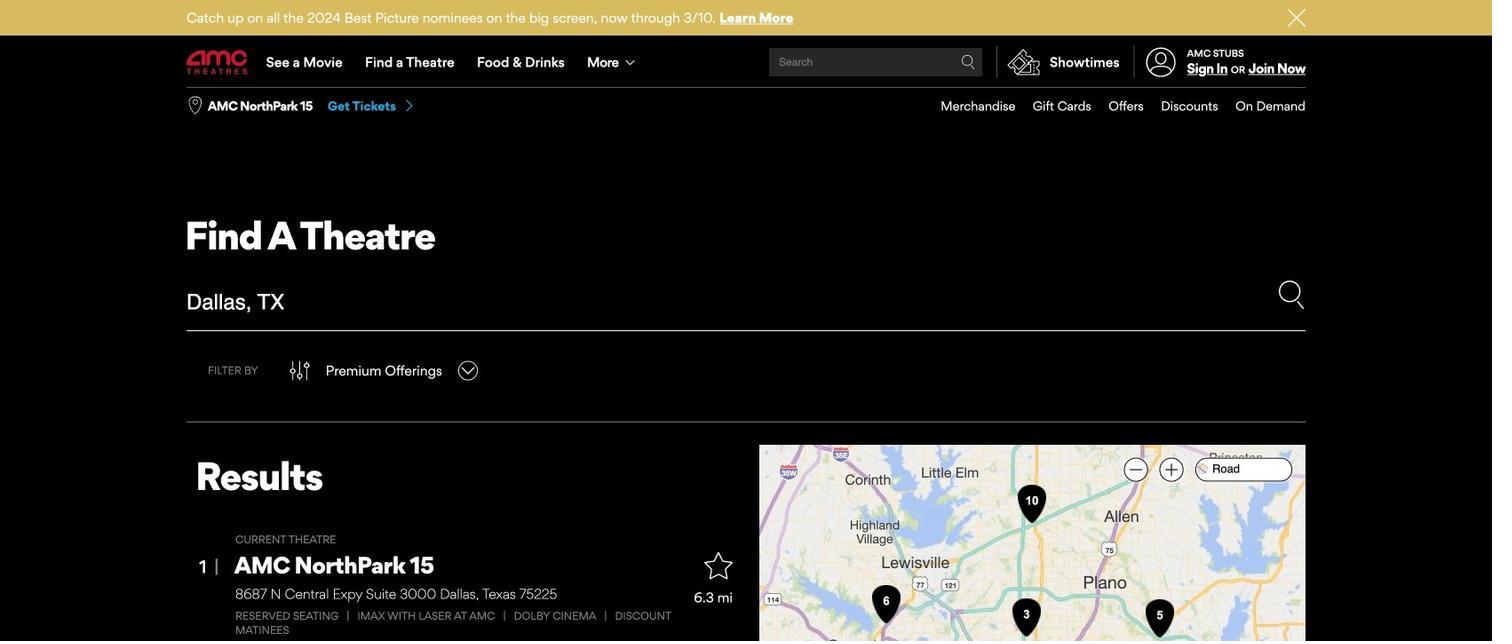 Task type: locate. For each thing, give the bounding box(es) containing it.
submit search image
[[1277, 281, 1306, 309]]

showtimes image
[[998, 46, 1050, 78]]

5 menu item from the left
[[1218, 88, 1306, 124]]

menu
[[187, 37, 1306, 87], [924, 88, 1306, 124]]

1 vertical spatial menu
[[924, 88, 1306, 124]]

premium formats element
[[235, 610, 685, 637]]

amc logo image
[[187, 50, 249, 74], [187, 50, 249, 74]]

2 menu item from the left
[[1016, 88, 1092, 124]]

menu item
[[924, 88, 1016, 124], [1016, 88, 1092, 124], [1092, 88, 1144, 124], [1144, 88, 1218, 124], [1218, 88, 1306, 124]]

Search by City, Zip or Theatre text field
[[187, 281, 1201, 323]]

Click to Favorite this theatre checkbox
[[704, 551, 733, 580]]



Task type: vqa. For each thing, say whether or not it's contained in the screenshot.
top Stubs
no



Task type: describe. For each thing, give the bounding box(es) containing it.
cookie consent banner dialog
[[0, 594, 1492, 641]]

search the AMC website text field
[[776, 56, 961, 69]]

1 menu item from the left
[[924, 88, 1016, 124]]

4 menu item from the left
[[1144, 88, 1218, 124]]

sign in or join amc stubs element
[[1134, 37, 1306, 87]]

3 menu item from the left
[[1092, 88, 1144, 124]]

submit search icon image
[[961, 55, 975, 69]]

user profile image
[[1136, 47, 1186, 77]]

0 vertical spatial menu
[[187, 37, 1306, 87]]



